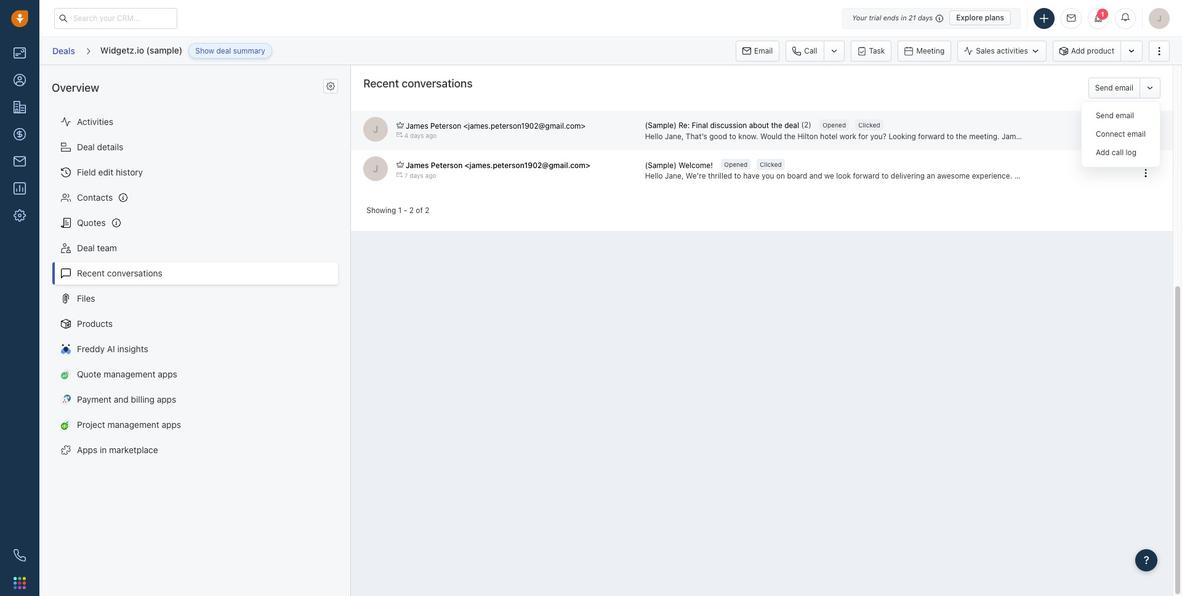 Task type: locate. For each thing, give the bounding box(es) containing it.
1 horizontal spatial deal
[[785, 121, 800, 130]]

opened up hello jane, that's good to know. would the hilton hotel work for you? looking forward to the meeting. james
[[823, 121, 846, 129]]

explore
[[957, 13, 983, 22]]

0 vertical spatial ago
[[426, 132, 437, 139]]

1 vertical spatial recent
[[77, 268, 105, 279]]

1
[[1101, 10, 1105, 18], [398, 206, 402, 215]]

clicked
[[859, 121, 881, 129], [760, 161, 782, 168]]

1 vertical spatial 1
[[398, 206, 402, 215]]

0 horizontal spatial deal
[[216, 46, 231, 55]]

to down discussion at the top
[[730, 132, 737, 141]]

send up the connect
[[1096, 111, 1114, 120]]

explore plans link
[[950, 10, 1011, 25]]

explore plans
[[957, 13, 1005, 22]]

1 left -
[[398, 206, 402, 215]]

peterson
[[431, 122, 462, 131], [431, 161, 463, 170]]

1 peterson from the top
[[431, 122, 462, 131]]

apps for quote management apps
[[158, 369, 177, 380]]

your
[[853, 14, 867, 22]]

peterson up 7 days ago
[[431, 161, 463, 170]]

the left 'meeting.'
[[956, 132, 968, 141]]

widgetz.io
[[100, 45, 144, 55]]

1 horizontal spatial to
[[947, 132, 954, 141]]

0 vertical spatial apps
[[158, 369, 177, 380]]

2 right of
[[425, 206, 430, 215]]

1 horizontal spatial conversations
[[402, 77, 473, 90]]

james
[[406, 122, 428, 131], [1002, 132, 1025, 141], [406, 161, 429, 170]]

apps up 'payment and billing apps'
[[158, 369, 177, 380]]

days right 4 at the top left of the page
[[410, 132, 424, 139]]

apps right billing
[[157, 394, 176, 405]]

james up 4 days ago
[[406, 122, 428, 131]]

0 vertical spatial recent conversations
[[364, 77, 473, 90]]

log
[[1126, 148, 1137, 157]]

jane,
[[665, 132, 684, 141]]

0 vertical spatial peterson
[[431, 122, 462, 131]]

ago right 4 at the top left of the page
[[426, 132, 437, 139]]

about
[[749, 121, 769, 130]]

recent conversations down team
[[77, 268, 163, 279]]

1 vertical spatial peterson
[[431, 161, 463, 170]]

<james.peterson1902@gmail.com>
[[464, 122, 586, 131], [465, 161, 591, 170]]

0 vertical spatial in
[[901, 14, 907, 22]]

add left product
[[1072, 46, 1085, 55]]

1 vertical spatial add
[[1096, 148, 1110, 157]]

(sample) re: final discussion about the deal (2)
[[645, 120, 812, 130]]

task
[[869, 46, 885, 55]]

apps
[[158, 369, 177, 380], [157, 394, 176, 405], [162, 420, 181, 430]]

management
[[104, 369, 156, 380], [108, 420, 159, 430]]

0 horizontal spatial 1
[[398, 206, 402, 215]]

1 (sample) from the top
[[645, 121, 677, 130]]

payment and billing apps
[[77, 394, 176, 405]]

ago
[[426, 132, 437, 139], [425, 172, 436, 179]]

1 up product
[[1101, 10, 1105, 18]]

the inside (sample) re: final discussion about the deal (2)
[[771, 121, 783, 130]]

sales activities button
[[958, 40, 1053, 61], [958, 40, 1047, 61]]

2 right -
[[409, 206, 414, 215]]

looking
[[889, 132, 916, 141]]

days right 21 on the right of the page
[[918, 14, 933, 22]]

1 horizontal spatial 2
[[425, 206, 430, 215]]

1 horizontal spatial clicked
[[859, 121, 881, 129]]

1 vertical spatial clicked
[[760, 161, 782, 168]]

0 vertical spatial days
[[918, 14, 933, 22]]

1 to from the left
[[730, 132, 737, 141]]

0 vertical spatial conversations
[[402, 77, 473, 90]]

management up marketplace
[[108, 420, 159, 430]]

(sample) for (sample) re: final discussion about the deal (2)
[[645, 121, 677, 130]]

(sample) welcome! link
[[645, 160, 715, 170]]

2 peterson from the top
[[431, 161, 463, 170]]

apps down 'payment and billing apps'
[[162, 420, 181, 430]]

deal
[[216, 46, 231, 55], [785, 121, 800, 130]]

welcome!
[[679, 161, 713, 170]]

0 vertical spatial james
[[406, 122, 428, 131]]

days right 7
[[410, 172, 424, 179]]

opened
[[823, 121, 846, 129], [725, 161, 748, 168]]

ai
[[107, 344, 115, 354]]

2 vertical spatial email
[[1128, 130, 1146, 139]]

days
[[918, 14, 933, 22], [410, 132, 424, 139], [410, 172, 424, 179]]

recent up files
[[77, 268, 105, 279]]

show
[[195, 46, 214, 55]]

0 horizontal spatial opened
[[725, 161, 748, 168]]

2 (sample) from the top
[[645, 161, 677, 170]]

(sample) down hello
[[645, 161, 677, 170]]

deal
[[77, 142, 95, 152], [77, 243, 95, 253]]

conversations down team
[[107, 268, 163, 279]]

recent conversations up 4 days ago
[[364, 77, 473, 90]]

0 vertical spatial (sample)
[[645, 121, 677, 130]]

project
[[77, 420, 105, 430]]

of
[[416, 206, 423, 215]]

add left call at the right top of page
[[1096, 148, 1110, 157]]

email
[[1116, 83, 1134, 92], [1116, 111, 1135, 120], [1128, 130, 1146, 139]]

deal left team
[[77, 243, 95, 253]]

1 vertical spatial ago
[[425, 172, 436, 179]]

1 vertical spatial recent conversations
[[77, 268, 163, 279]]

0 vertical spatial 1
[[1101, 10, 1105, 18]]

1 horizontal spatial in
[[901, 14, 907, 22]]

0 vertical spatial opened
[[823, 121, 846, 129]]

1 vertical spatial management
[[108, 420, 159, 430]]

1 vertical spatial opened
[[725, 161, 748, 168]]

0 vertical spatial email
[[1116, 83, 1134, 92]]

deal for deal details
[[77, 142, 95, 152]]

ago right 7
[[425, 172, 436, 179]]

conversations
[[402, 77, 473, 90], [107, 268, 163, 279]]

add inside button
[[1072, 46, 1085, 55]]

call
[[805, 46, 818, 55]]

ago for (sample) re: final discussion about the deal
[[426, 132, 437, 139]]

deal left "(2)"
[[785, 121, 800, 130]]

2 vertical spatial apps
[[162, 420, 181, 430]]

0 vertical spatial recent
[[364, 77, 399, 90]]

(sample) inside button
[[645, 161, 677, 170]]

0 vertical spatial clicked
[[859, 121, 881, 129]]

send
[[1096, 83, 1113, 92], [1096, 111, 1114, 120]]

management up 'payment and billing apps'
[[104, 369, 156, 380]]

1 horizontal spatial add
[[1096, 148, 1110, 157]]

recent conversations
[[364, 77, 473, 90], [77, 268, 163, 279]]

email
[[755, 46, 773, 55]]

marketplace
[[109, 445, 158, 455]]

(2)
[[802, 120, 812, 129]]

james up 7 days ago
[[406, 161, 429, 170]]

1 vertical spatial james
[[1002, 132, 1025, 141]]

overview
[[52, 81, 99, 94]]

0 vertical spatial send
[[1096, 83, 1113, 92]]

email inside send email button
[[1116, 83, 1134, 92]]

<james.peterson1902@gmail.com> for (sample) welcome!
[[465, 161, 591, 170]]

the left hilton
[[785, 132, 796, 141]]

2
[[409, 206, 414, 215], [425, 206, 430, 215]]

clicked up for
[[859, 121, 881, 129]]

conversations up 4 days ago
[[402, 77, 473, 90]]

1 vertical spatial deal
[[77, 243, 95, 253]]

hotel
[[820, 132, 838, 141]]

1 vertical spatial deal
[[785, 121, 800, 130]]

send email up the connect
[[1096, 111, 1135, 120]]

deal left details
[[77, 142, 95, 152]]

(sample)
[[146, 45, 182, 55]]

2 vertical spatial days
[[410, 172, 424, 179]]

2 vertical spatial james
[[406, 161, 429, 170]]

1 horizontal spatial recent
[[364, 77, 399, 90]]

(sample) welcome!
[[645, 161, 713, 170]]

apps for project management apps
[[162, 420, 181, 430]]

send email inside button
[[1096, 83, 1134, 92]]

quotes
[[77, 218, 106, 228]]

recent right mng settings icon
[[364, 77, 399, 90]]

(sample) inside (sample) re: final discussion about the deal (2)
[[645, 121, 677, 130]]

0 vertical spatial <james.peterson1902@gmail.com>
[[464, 122, 586, 131]]

send email down product
[[1096, 83, 1134, 92]]

2 horizontal spatial the
[[956, 132, 968, 141]]

1 vertical spatial (sample)
[[645, 161, 677, 170]]

(sample) up hello
[[645, 121, 677, 130]]

(sample) welcome! button
[[645, 160, 715, 170]]

deal right show
[[216, 46, 231, 55]]

1 vertical spatial <james.peterson1902@gmail.com>
[[465, 161, 591, 170]]

1 inside 1 link
[[1101, 10, 1105, 18]]

mng settings image
[[327, 82, 335, 91]]

the up "would"
[[771, 121, 783, 130]]

summary
[[233, 46, 265, 55]]

1 horizontal spatial 1
[[1101, 10, 1105, 18]]

to right the forward
[[947, 132, 954, 141]]

add for add product
[[1072, 46, 1085, 55]]

send down product
[[1096, 83, 1113, 92]]

0 horizontal spatial add
[[1072, 46, 1085, 55]]

recent
[[364, 77, 399, 90], [77, 268, 105, 279]]

days for (sample) welcome!
[[410, 172, 424, 179]]

1 2 from the left
[[409, 206, 414, 215]]

2 deal from the top
[[77, 243, 95, 253]]

0 vertical spatial deal
[[77, 142, 95, 152]]

peterson up 4 days ago
[[431, 122, 462, 131]]

in left 21 on the right of the page
[[901, 14, 907, 22]]

0 horizontal spatial in
[[100, 445, 107, 455]]

phone element
[[7, 543, 32, 568]]

0 horizontal spatial the
[[771, 121, 783, 130]]

0 vertical spatial james peterson <james.peterson1902@gmail.com>
[[406, 122, 586, 131]]

0 vertical spatial deal
[[216, 46, 231, 55]]

7
[[404, 172, 408, 179]]

activities
[[997, 46, 1028, 55]]

1 deal from the top
[[77, 142, 95, 152]]

in right apps at the bottom
[[100, 445, 107, 455]]

opened down know.
[[725, 161, 748, 168]]

1 vertical spatial james peterson <james.peterson1902@gmail.com>
[[406, 161, 591, 170]]

the
[[771, 121, 783, 130], [785, 132, 796, 141], [956, 132, 968, 141]]

(sample) re: final discussion about the deal button
[[645, 120, 802, 131]]

would
[[761, 132, 783, 141]]

0 vertical spatial add
[[1072, 46, 1085, 55]]

in
[[901, 14, 907, 22], [100, 445, 107, 455]]

1 vertical spatial in
[[100, 445, 107, 455]]

0 horizontal spatial to
[[730, 132, 737, 141]]

and
[[114, 394, 129, 405]]

management for project
[[108, 420, 159, 430]]

for
[[859, 132, 869, 141]]

0 horizontal spatial conversations
[[107, 268, 163, 279]]

(sample)
[[645, 121, 677, 130], [645, 161, 677, 170]]

1 vertical spatial days
[[410, 132, 424, 139]]

james right 'meeting.'
[[1002, 132, 1025, 141]]

0 vertical spatial management
[[104, 369, 156, 380]]

send email
[[1096, 83, 1134, 92], [1096, 111, 1135, 120]]

james peterson <james.peterson1902@gmail.com>
[[406, 122, 586, 131], [406, 161, 591, 170]]

edit
[[98, 167, 113, 178]]

0 vertical spatial send email
[[1096, 83, 1134, 92]]

deal inside (sample) re: final discussion about the deal (2)
[[785, 121, 800, 130]]

0 horizontal spatial 2
[[409, 206, 414, 215]]

clicked down "would"
[[760, 161, 782, 168]]

-
[[404, 206, 407, 215]]



Task type: vqa. For each thing, say whether or not it's contained in the screenshot.
enable
no



Task type: describe. For each thing, give the bounding box(es) containing it.
days for (sample) re: final discussion about the deal
[[410, 132, 424, 139]]

widgetz.io (sample)
[[100, 45, 182, 55]]

show deal summary
[[195, 46, 265, 55]]

that's
[[686, 132, 708, 141]]

freshworks switcher image
[[14, 577, 26, 589]]

deals link
[[52, 41, 76, 60]]

1 vertical spatial send
[[1096, 111, 1114, 120]]

meeting
[[917, 46, 945, 55]]

sales activities
[[976, 46, 1028, 55]]

re:
[[679, 121, 690, 130]]

forward
[[919, 132, 945, 141]]

files
[[77, 293, 95, 304]]

1 horizontal spatial recent conversations
[[364, 77, 473, 90]]

james for (sample) re: final discussion about the deal
[[406, 122, 428, 131]]

work
[[840, 132, 857, 141]]

plans
[[985, 13, 1005, 22]]

send inside button
[[1096, 83, 1113, 92]]

good
[[710, 132, 727, 141]]

email button
[[736, 40, 780, 61]]

add product button
[[1053, 40, 1121, 61]]

1 vertical spatial conversations
[[107, 268, 163, 279]]

quote management apps
[[77, 369, 177, 380]]

field edit history
[[77, 167, 143, 178]]

trial
[[869, 14, 882, 22]]

sales
[[976, 46, 995, 55]]

4
[[404, 132, 408, 139]]

final
[[692, 121, 708, 130]]

james for (sample) welcome!
[[406, 161, 429, 170]]

deal team
[[77, 243, 117, 253]]

apps
[[77, 445, 97, 455]]

add call log
[[1096, 148, 1137, 157]]

send email button
[[1089, 78, 1140, 99]]

1 horizontal spatial opened
[[823, 121, 846, 129]]

showing
[[367, 206, 396, 215]]

james peterson <james.peterson1902@gmail.com> for (sample) welcome!
[[406, 161, 591, 170]]

quote
[[77, 369, 101, 380]]

outgoing image
[[396, 132, 403, 138]]

deals
[[52, 45, 75, 56]]

task button
[[851, 40, 892, 61]]

details
[[97, 142, 123, 152]]

1 link
[[1088, 8, 1109, 29]]

Search your CRM... text field
[[54, 8, 177, 29]]

phone image
[[14, 549, 26, 562]]

showing 1 - 2 of 2
[[367, 206, 430, 215]]

history
[[116, 167, 143, 178]]

<james.peterson1902@gmail.com> for (sample) re: final discussion about the deal
[[464, 122, 586, 131]]

deal details
[[77, 142, 123, 152]]

insights
[[117, 344, 148, 354]]

field
[[77, 167, 96, 178]]

7 days ago
[[404, 172, 436, 179]]

call button
[[786, 40, 824, 61]]

hilton
[[798, 132, 818, 141]]

4 days ago
[[404, 132, 437, 139]]

contacts
[[77, 192, 113, 203]]

meeting button
[[898, 40, 952, 61]]

project management apps
[[77, 420, 181, 430]]

ago for (sample) welcome!
[[425, 172, 436, 179]]

freddy ai insights
[[77, 344, 148, 354]]

2 to from the left
[[947, 132, 954, 141]]

ends
[[884, 14, 899, 22]]

0 horizontal spatial recent
[[77, 268, 105, 279]]

product
[[1088, 46, 1115, 55]]

outgoing image
[[396, 172, 403, 178]]

connect
[[1096, 130, 1126, 139]]

0 horizontal spatial clicked
[[760, 161, 782, 168]]

activities
[[77, 117, 113, 127]]

(sample) for (sample) welcome!
[[645, 161, 677, 170]]

james peterson <james.peterson1902@gmail.com> for (sample) re: final discussion about the deal
[[406, 122, 586, 131]]

freddy
[[77, 344, 105, 354]]

0 horizontal spatial recent conversations
[[77, 268, 163, 279]]

management for quote
[[104, 369, 156, 380]]

1 vertical spatial email
[[1116, 111, 1135, 120]]

know.
[[739, 132, 759, 141]]

call
[[1112, 148, 1124, 157]]

1 vertical spatial send email
[[1096, 111, 1135, 120]]

deal for deal team
[[77, 243, 95, 253]]

connect email
[[1096, 130, 1146, 139]]

apps in marketplace
[[77, 445, 158, 455]]

hello jane, that's good to know. would the hilton hotel work for you? looking forward to the meeting. james
[[645, 132, 1025, 141]]

add product
[[1072, 46, 1115, 55]]

you?
[[871, 132, 887, 141]]

peterson for (sample) welcome!
[[431, 161, 463, 170]]

products
[[77, 319, 113, 329]]

(sample) re: final discussion about the deal link
[[645, 120, 802, 131]]

peterson for (sample) re: final discussion about the deal
[[431, 122, 462, 131]]

discussion
[[710, 121, 747, 130]]

1 horizontal spatial the
[[785, 132, 796, 141]]

21
[[909, 14, 916, 22]]

payment
[[77, 394, 112, 405]]

add for add call log
[[1096, 148, 1110, 157]]

team
[[97, 243, 117, 253]]

1 vertical spatial apps
[[157, 394, 176, 405]]

billing
[[131, 394, 155, 405]]

2 2 from the left
[[425, 206, 430, 215]]

your trial ends in 21 days
[[853, 14, 933, 22]]

meeting.
[[970, 132, 1000, 141]]



